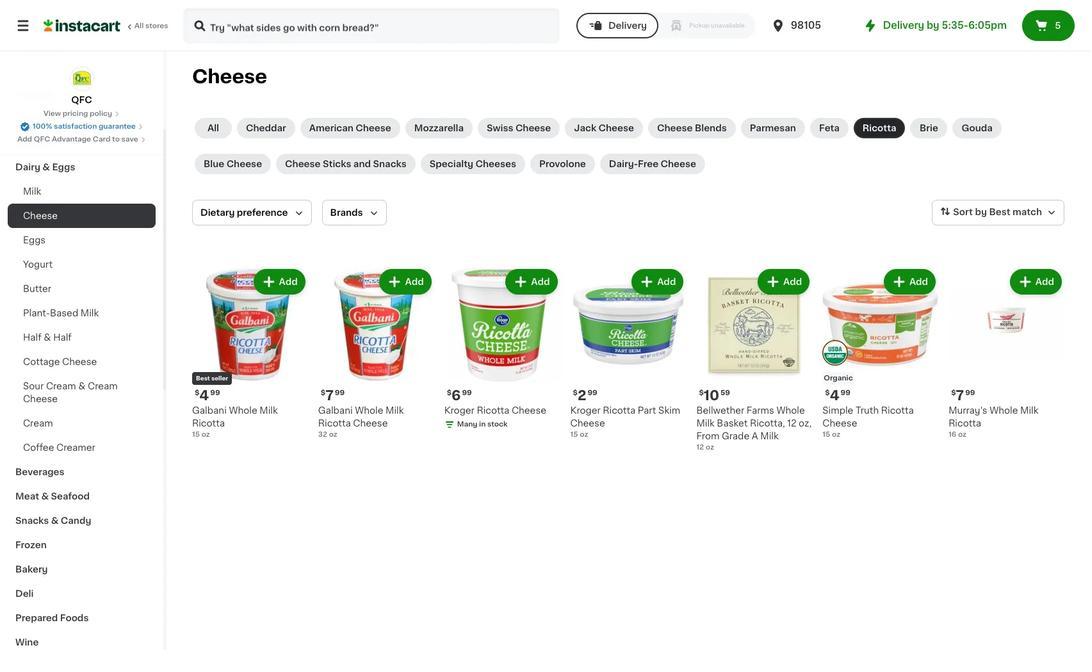 Task type: vqa. For each thing, say whether or not it's contained in the screenshot.


Task type: locate. For each thing, give the bounding box(es) containing it.
4 up simple
[[830, 389, 840, 402]]

blends
[[695, 124, 727, 133]]

candy
[[61, 516, 91, 525]]

$ 7 99 for galbani whole milk ricotta cheese
[[321, 389, 345, 402]]

2 kroger from the left
[[571, 406, 601, 415]]

4 add button from the left
[[633, 270, 683, 293]]

add button for galbani whole milk ricotta cheese
[[381, 270, 430, 293]]

delivery for delivery by 5:35-6:05pm
[[883, 21, 925, 30]]

0 horizontal spatial eggs
[[23, 236, 46, 245]]

0 vertical spatial best
[[989, 208, 1011, 217]]

many
[[457, 421, 478, 428]]

1 $ 7 99 from the left
[[321, 389, 345, 402]]

1 vertical spatial qfc
[[34, 136, 50, 143]]

99 inside $ 2 99
[[588, 389, 598, 396]]

6 add button from the left
[[885, 270, 935, 293]]

to
[[112, 136, 120, 143]]

3 15 from the left
[[823, 431, 831, 438]]

kroger down $ 2 99
[[571, 406, 601, 415]]

half down plant-
[[23, 333, 41, 342]]

swiss
[[487, 124, 513, 133]]

provolone
[[539, 160, 586, 168]]

15
[[192, 431, 200, 438], [571, 431, 578, 438], [823, 431, 831, 438]]

0 horizontal spatial kroger
[[444, 406, 475, 415]]

0 vertical spatial all
[[135, 22, 144, 29]]

1 horizontal spatial $ 7 99
[[951, 389, 975, 402]]

3 $ from the left
[[447, 389, 452, 396]]

cottage cheese link
[[8, 350, 156, 374]]

1 $ from the left
[[195, 389, 199, 396]]

all stores
[[135, 22, 168, 29]]

milk link
[[8, 179, 156, 204]]

oz right 32
[[329, 431, 337, 438]]

galbani for 7
[[318, 406, 353, 415]]

yogurt link
[[8, 252, 156, 277]]

brands button
[[322, 200, 387, 226]]

butter
[[23, 284, 51, 293]]

$ 4 99 up simple
[[825, 389, 851, 402]]

99 inside $ 6 99
[[462, 389, 472, 396]]

advantage
[[52, 136, 91, 143]]

4 $ from the left
[[573, 389, 578, 396]]

1 whole from the left
[[229, 406, 257, 415]]

100% satisfaction guarantee button
[[20, 119, 143, 132]]

ricotta,
[[750, 419, 785, 428]]

12 left oz,
[[787, 419, 797, 428]]

cottage
[[23, 357, 60, 366]]

jack
[[574, 124, 597, 133]]

american
[[309, 124, 354, 133]]

oz inside galbani whole milk ricotta cheese 32 oz
[[329, 431, 337, 438]]

ricotta right truth
[[881, 406, 914, 415]]

galbani inside galbani whole milk ricotta cheese 32 oz
[[318, 406, 353, 415]]

0 horizontal spatial delivery
[[609, 21, 647, 30]]

1 vertical spatial by
[[975, 208, 987, 217]]

half & half
[[23, 333, 72, 342]]

galbani inside galbani whole milk ricotta 15 oz
[[192, 406, 227, 415]]

lists link
[[8, 36, 156, 62]]

ricotta link
[[854, 118, 906, 138]]

& for half
[[44, 333, 51, 342]]

0 horizontal spatial $ 7 99
[[321, 389, 345, 402]]

milk inside galbani whole milk ricotta 15 oz
[[260, 406, 278, 415]]

pricing
[[63, 110, 88, 117]]

3 whole from the left
[[777, 406, 805, 415]]

add for galbani whole milk ricotta cheese
[[405, 277, 424, 286]]

eggs
[[52, 163, 75, 172], [23, 236, 46, 245]]

recipes link
[[8, 82, 156, 106]]

1 add button from the left
[[255, 270, 304, 293]]

add button for murray's whole milk ricotta
[[1011, 270, 1061, 293]]

all left stores
[[135, 22, 144, 29]]

all
[[135, 22, 144, 29], [208, 124, 219, 133]]

ricotta left brie
[[863, 124, 897, 133]]

swiss cheese
[[487, 124, 551, 133]]

1 horizontal spatial $ 4 99
[[825, 389, 851, 402]]

save
[[121, 136, 138, 143]]

by left 5:35- in the top right of the page
[[927, 21, 940, 30]]

best left match
[[989, 208, 1011, 217]]

oz down best seller
[[202, 431, 210, 438]]

0 horizontal spatial $ 4 99
[[195, 389, 220, 402]]

3 product group from the left
[[444, 267, 560, 432]]

oz down from
[[706, 444, 714, 451]]

10
[[704, 389, 719, 402]]

5 99 from the left
[[841, 389, 851, 396]]

whole inside galbani whole milk ricotta cheese 32 oz
[[355, 406, 383, 415]]

$ inside $ 6 99
[[447, 389, 452, 396]]

cheese inside sour cream & cream cheese
[[23, 395, 58, 404]]

& down cottage cheese link
[[78, 382, 85, 391]]

5 add button from the left
[[759, 270, 809, 293]]

99 up galbani whole milk ricotta cheese 32 oz
[[335, 389, 345, 396]]

ricotta left part
[[603, 406, 636, 415]]

0 horizontal spatial 7
[[326, 389, 334, 402]]

oz down $ 2 99
[[580, 431, 588, 438]]

7 $ from the left
[[951, 389, 956, 396]]

delivery inside delivery by 5:35-6:05pm link
[[883, 21, 925, 30]]

2 $ 4 99 from the left
[[825, 389, 851, 402]]

cheddar
[[246, 124, 286, 133]]

2 galbani from the left
[[318, 406, 353, 415]]

galbani whole milk ricotta 15 oz
[[192, 406, 278, 438]]

0 horizontal spatial best
[[196, 375, 210, 381]]

$ for kroger ricotta cheese
[[447, 389, 452, 396]]

15 inside simple truth ricotta cheese 15 oz
[[823, 431, 831, 438]]

kroger for kroger ricotta part skim cheese 15 oz
[[571, 406, 601, 415]]

based
[[50, 309, 78, 318]]

$ for galbani whole milk ricotta cheese
[[321, 389, 326, 396]]

galbani up 32
[[318, 406, 353, 415]]

and
[[354, 160, 371, 168]]

& right "dairy"
[[42, 163, 50, 172]]

dietary preference button
[[192, 200, 312, 226]]

99 up murray's
[[966, 389, 975, 396]]

2 4 from the left
[[830, 389, 840, 402]]

3 99 from the left
[[462, 389, 472, 396]]

99 down organic
[[841, 389, 851, 396]]

15 down simple
[[823, 431, 831, 438]]

1 horizontal spatial qfc
[[71, 95, 92, 104]]

by
[[927, 21, 940, 30], [975, 208, 987, 217]]

0 vertical spatial qfc
[[71, 95, 92, 104]]

12 down from
[[697, 444, 704, 451]]

2 whole from the left
[[355, 406, 383, 415]]

delivery inside delivery button
[[609, 21, 647, 30]]

0 horizontal spatial snacks
[[15, 516, 49, 525]]

by for delivery
[[927, 21, 940, 30]]

grade
[[722, 432, 750, 441]]

add for murray's whole milk ricotta
[[1036, 277, 1055, 286]]

add for bellwether farms whole milk basket ricotta, 12 oz, from grade a milk
[[784, 277, 802, 286]]

1 7 from the left
[[326, 389, 334, 402]]

1 horizontal spatial 4
[[830, 389, 840, 402]]

1 horizontal spatial 12
[[787, 419, 797, 428]]

cheese
[[192, 67, 267, 86], [356, 124, 391, 133], [516, 124, 551, 133], [599, 124, 634, 133], [657, 124, 693, 133], [227, 160, 262, 168], [285, 160, 321, 168], [661, 160, 696, 168], [23, 211, 58, 220], [62, 357, 97, 366], [23, 395, 58, 404], [512, 406, 547, 415], [353, 419, 388, 428], [571, 419, 605, 428], [823, 419, 858, 428]]

ricotta
[[863, 124, 897, 133], [477, 406, 510, 415], [603, 406, 636, 415], [881, 406, 914, 415], [192, 419, 225, 428], [318, 419, 351, 428], [949, 419, 982, 428]]

whole inside galbani whole milk ricotta 15 oz
[[229, 406, 257, 415]]

1 vertical spatial best
[[196, 375, 210, 381]]

blue
[[204, 160, 224, 168]]

kroger for kroger ricotta cheese
[[444, 406, 475, 415]]

1 $ 4 99 from the left
[[195, 389, 220, 402]]

product group
[[192, 267, 308, 440], [318, 267, 434, 440], [444, 267, 560, 432], [571, 267, 686, 440], [697, 267, 813, 453], [823, 267, 939, 440], [949, 267, 1065, 440]]

by inside field
[[975, 208, 987, 217]]

7 add button from the left
[[1011, 270, 1061, 293]]

cheddar link
[[237, 118, 295, 138]]

view
[[43, 110, 61, 117]]

qfc up the view pricing policy link
[[71, 95, 92, 104]]

add
[[17, 136, 32, 143], [279, 277, 298, 286], [405, 277, 424, 286], [531, 277, 550, 286], [657, 277, 676, 286], [784, 277, 802, 286], [910, 277, 928, 286], [1036, 277, 1055, 286]]

ricotta down best seller
[[192, 419, 225, 428]]

best
[[989, 208, 1011, 217], [196, 375, 210, 381]]

ricotta down murray's
[[949, 419, 982, 428]]

whole inside murray's whole milk ricotta 16 oz
[[990, 406, 1018, 415]]

ricotta inside murray's whole milk ricotta 16 oz
[[949, 419, 982, 428]]

1 horizontal spatial all
[[208, 124, 219, 133]]

99 down best seller
[[210, 389, 220, 396]]

all up blue
[[208, 124, 219, 133]]

99 for kroger ricotta cheese
[[462, 389, 472, 396]]

1 15 from the left
[[192, 431, 200, 438]]

0 horizontal spatial half
[[23, 333, 41, 342]]

$ 7 99 up galbani whole milk ricotta cheese 32 oz
[[321, 389, 345, 402]]

0 vertical spatial eggs
[[52, 163, 75, 172]]

1 99 from the left
[[210, 389, 220, 396]]

oz inside simple truth ricotta cheese 15 oz
[[832, 431, 841, 438]]

2 horizontal spatial 15
[[823, 431, 831, 438]]

99 right "6" at the bottom left of the page
[[462, 389, 472, 396]]

0 horizontal spatial galbani
[[192, 406, 227, 415]]

galbani down best seller
[[192, 406, 227, 415]]

deli link
[[8, 582, 156, 606]]

sort
[[953, 208, 973, 217]]

all for all stores
[[135, 22, 144, 29]]

0 horizontal spatial by
[[927, 21, 940, 30]]

4 for simple truth ricotta cheese
[[830, 389, 840, 402]]

cheese inside kroger ricotta part skim cheese 15 oz
[[571, 419, 605, 428]]

qfc inside qfc "link"
[[71, 95, 92, 104]]

yogurt
[[23, 260, 53, 269]]

card
[[93, 136, 110, 143]]

15 down 2
[[571, 431, 578, 438]]

galbani
[[192, 406, 227, 415], [318, 406, 353, 415]]

cheeses
[[476, 160, 516, 168]]

ricotta up 32
[[318, 419, 351, 428]]

$ 7 99 up murray's
[[951, 389, 975, 402]]

& right meat
[[41, 492, 49, 501]]

$ 7 99
[[321, 389, 345, 402], [951, 389, 975, 402]]

0 horizontal spatial 15
[[192, 431, 200, 438]]

add button
[[255, 270, 304, 293], [381, 270, 430, 293], [507, 270, 556, 293], [633, 270, 683, 293], [759, 270, 809, 293], [885, 270, 935, 293], [1011, 270, 1061, 293]]

bakery
[[15, 565, 48, 574]]

view pricing policy
[[43, 110, 112, 117]]

delivery
[[883, 21, 925, 30], [609, 21, 647, 30]]

1 4 from the left
[[199, 389, 209, 402]]

prepared
[[15, 614, 58, 623]]

eggs up yogurt
[[23, 236, 46, 245]]

stores
[[145, 22, 168, 29]]

$ 4 99 down best seller
[[195, 389, 220, 402]]

butter link
[[8, 277, 156, 301]]

1 horizontal spatial 7
[[956, 389, 964, 402]]

oz right 16
[[958, 431, 967, 438]]

eggs down advantage
[[52, 163, 75, 172]]

cheese link
[[8, 204, 156, 228]]

kroger down $ 6 99
[[444, 406, 475, 415]]

1 kroger from the left
[[444, 406, 475, 415]]

milk inside murray's whole milk ricotta 16 oz
[[1021, 406, 1039, 415]]

1 horizontal spatial kroger
[[571, 406, 601, 415]]

add for kroger ricotta part skim cheese
[[657, 277, 676, 286]]

oz down simple
[[832, 431, 841, 438]]

1 horizontal spatial galbani
[[318, 406, 353, 415]]

4 whole from the left
[[990, 406, 1018, 415]]

satisfaction
[[54, 123, 97, 130]]

15 inside kroger ricotta part skim cheese 15 oz
[[571, 431, 578, 438]]

99 for murray's whole milk ricotta
[[966, 389, 975, 396]]

& left candy
[[51, 516, 59, 525]]

0 horizontal spatial 4
[[199, 389, 209, 402]]

oz inside murray's whole milk ricotta 16 oz
[[958, 431, 967, 438]]

2 15 from the left
[[571, 431, 578, 438]]

15 down best seller
[[192, 431, 200, 438]]

prepared foods link
[[8, 606, 156, 630]]

jack cheese link
[[565, 118, 643, 138]]

4 product group from the left
[[571, 267, 686, 440]]

snacks & candy
[[15, 516, 91, 525]]

0 horizontal spatial all
[[135, 22, 144, 29]]

0 horizontal spatial qfc
[[34, 136, 50, 143]]

murray's
[[949, 406, 988, 415]]

0 vertical spatial snacks
[[373, 160, 407, 168]]

2 add button from the left
[[381, 270, 430, 293]]

5 $ from the left
[[699, 389, 704, 396]]

specialty
[[430, 160, 473, 168]]

snacks up frozen
[[15, 516, 49, 525]]

cream link
[[8, 411, 156, 436]]

7
[[326, 389, 334, 402], [956, 389, 964, 402]]

$ inside $ 2 99
[[573, 389, 578, 396]]

1 vertical spatial 12
[[697, 444, 704, 451]]

$ inside $ 10 59
[[699, 389, 704, 396]]

6 $ from the left
[[825, 389, 830, 396]]

dietary
[[201, 208, 235, 217]]

2 half from the left
[[53, 333, 72, 342]]

0 vertical spatial by
[[927, 21, 940, 30]]

by right sort
[[975, 208, 987, 217]]

1 horizontal spatial 15
[[571, 431, 578, 438]]

15 inside galbani whole milk ricotta 15 oz
[[192, 431, 200, 438]]

best left seller
[[196, 375, 210, 381]]

part
[[638, 406, 656, 415]]

organic
[[824, 375, 853, 382]]

4 99 from the left
[[588, 389, 598, 396]]

7 up murray's
[[956, 389, 964, 402]]

$ 4 99 for galbani
[[195, 389, 220, 402]]

1 horizontal spatial by
[[975, 208, 987, 217]]

add button for galbani whole milk ricotta
[[255, 270, 304, 293]]

99 right 2
[[588, 389, 598, 396]]

3 add button from the left
[[507, 270, 556, 293]]

cream down cottage cheese
[[46, 382, 76, 391]]

american cheese
[[309, 124, 391, 133]]

& up cottage
[[44, 333, 51, 342]]

snacks right 'and'
[[373, 160, 407, 168]]

1 horizontal spatial delivery
[[883, 21, 925, 30]]

add qfc advantage card to save
[[17, 136, 138, 143]]

dairy & eggs
[[15, 163, 75, 172]]

half down plant-based milk
[[53, 333, 72, 342]]

7 up 32
[[326, 389, 334, 402]]

whole for murray's whole milk ricotta
[[990, 406, 1018, 415]]

qfc
[[71, 95, 92, 104], [34, 136, 50, 143]]

4 down best seller
[[199, 389, 209, 402]]

dairy-free cheese
[[609, 160, 696, 168]]

best seller
[[196, 375, 228, 381]]

& for eggs
[[42, 163, 50, 172]]

1 galbani from the left
[[192, 406, 227, 415]]

$ 4 99 for simple
[[825, 389, 851, 402]]

1 vertical spatial all
[[208, 124, 219, 133]]

2 $ 7 99 from the left
[[951, 389, 975, 402]]

whole
[[229, 406, 257, 415], [355, 406, 383, 415], [777, 406, 805, 415], [990, 406, 1018, 415]]

$ for simple truth ricotta cheese
[[825, 389, 830, 396]]

1 horizontal spatial half
[[53, 333, 72, 342]]

best for best match
[[989, 208, 1011, 217]]

1 horizontal spatial best
[[989, 208, 1011, 217]]

delivery by 5:35-6:05pm link
[[863, 18, 1007, 33]]

best inside field
[[989, 208, 1011, 217]]

2 7 from the left
[[956, 389, 964, 402]]

2 99 from the left
[[335, 389, 345, 396]]

kroger inside kroger ricotta part skim cheese 15 oz
[[571, 406, 601, 415]]

& for seafood
[[41, 492, 49, 501]]

add for kroger ricotta cheese
[[531, 277, 550, 286]]

5 product group from the left
[[697, 267, 813, 453]]

99 for kroger ricotta part skim cheese
[[588, 389, 598, 396]]

2 $ from the left
[[321, 389, 326, 396]]

$ for bellwether farms whole milk basket ricotta, 12 oz, from grade a milk
[[699, 389, 704, 396]]

ricotta inside galbani whole milk ricotta 15 oz
[[192, 419, 225, 428]]

6 99 from the left
[[966, 389, 975, 396]]

None search field
[[183, 8, 560, 44]]

delivery for delivery
[[609, 21, 647, 30]]

frozen link
[[8, 533, 156, 557]]

qfc down the 100%
[[34, 136, 50, 143]]

oz,
[[799, 419, 812, 428]]

qfc logo image
[[70, 67, 94, 91]]



Task type: describe. For each thing, give the bounding box(es) containing it.
skim
[[659, 406, 681, 415]]

meat & seafood
[[15, 492, 90, 501]]

whole inside bellwether farms whole milk basket ricotta, 12 oz, from grade a milk 12 oz
[[777, 406, 805, 415]]

plant-based milk
[[23, 309, 99, 318]]

6
[[452, 389, 461, 402]]

simple
[[823, 406, 854, 415]]

simple truth ricotta cheese 15 oz
[[823, 406, 914, 438]]

15 for ricotta
[[192, 431, 200, 438]]

blue cheese
[[204, 160, 262, 168]]

cheese sticks and snacks link
[[276, 154, 416, 174]]

specialty cheeses
[[430, 160, 516, 168]]

qfc link
[[70, 67, 94, 106]]

truth
[[856, 406, 879, 415]]

meat & seafood link
[[8, 484, 156, 509]]

4 for galbani whole milk ricotta
[[199, 389, 209, 402]]

ricotta up the stock
[[477, 406, 510, 415]]

oz inside kroger ricotta part skim cheese 15 oz
[[580, 431, 588, 438]]

brands
[[330, 208, 363, 217]]

milk inside galbani whole milk ricotta cheese 32 oz
[[386, 406, 404, 415]]

wine link
[[8, 630, 156, 650]]

bellwether farms whole milk basket ricotta, 12 oz, from grade a milk 12 oz
[[697, 406, 812, 451]]

gouda
[[962, 124, 993, 133]]

sour cream & cream cheese link
[[8, 374, 156, 411]]

seafood
[[51, 492, 90, 501]]

all for all
[[208, 124, 219, 133]]

view pricing policy link
[[43, 109, 120, 119]]

product group containing 2
[[571, 267, 686, 440]]

milk inside plant-based milk link
[[81, 309, 99, 318]]

99 for galbani whole milk ricotta cheese
[[335, 389, 345, 396]]

ricotta inside kroger ricotta part skim cheese 15 oz
[[603, 406, 636, 415]]

2 product group from the left
[[318, 267, 434, 440]]

instacart logo image
[[44, 18, 120, 33]]

a
[[752, 432, 758, 441]]

ricotta inside galbani whole milk ricotta cheese 32 oz
[[318, 419, 351, 428]]

32
[[318, 431, 327, 438]]

Best match Sort by field
[[932, 200, 1065, 226]]

cottage cheese
[[23, 357, 97, 366]]

0 horizontal spatial 12
[[697, 444, 704, 451]]

cheese inside galbani whole milk ricotta cheese 32 oz
[[353, 419, 388, 428]]

add button for kroger ricotta part skim cheese
[[633, 270, 683, 293]]

$ 10 59
[[699, 389, 730, 402]]

whole for galbani whole milk ricotta
[[229, 406, 257, 415]]

half & half link
[[8, 325, 156, 350]]

cheese inside simple truth ricotta cheese 15 oz
[[823, 419, 858, 428]]

product group containing 10
[[697, 267, 813, 453]]

6 product group from the left
[[823, 267, 939, 440]]

stock
[[488, 421, 508, 428]]

whole for galbani whole milk ricotta cheese
[[355, 406, 383, 415]]

milk inside milk link
[[23, 187, 41, 196]]

american cheese link
[[300, 118, 400, 138]]

1 vertical spatial eggs
[[23, 236, 46, 245]]

oz inside bellwether farms whole milk basket ricotta, 12 oz, from grade a milk 12 oz
[[706, 444, 714, 451]]

dairy-
[[609, 160, 638, 168]]

Search field
[[185, 9, 559, 42]]

oz inside galbani whole milk ricotta 15 oz
[[202, 431, 210, 438]]

99 for galbani whole milk ricotta
[[210, 389, 220, 396]]

add button for simple truth ricotta cheese
[[885, 270, 935, 293]]

from
[[697, 432, 720, 441]]

ricotta inside simple truth ricotta cheese 15 oz
[[881, 406, 914, 415]]

cream up coffee
[[23, 419, 53, 428]]

7 for galbani whole milk ricotta cheese
[[326, 389, 334, 402]]

match
[[1013, 208, 1042, 217]]

& for candy
[[51, 516, 59, 525]]

qfc inside add qfc advantage card to save link
[[34, 136, 50, 143]]

$ 6 99
[[447, 389, 472, 402]]

0 vertical spatial 12
[[787, 419, 797, 428]]

1 half from the left
[[23, 333, 41, 342]]

& inside sour cream & cream cheese
[[78, 382, 85, 391]]

free
[[638, 160, 659, 168]]

parmesan
[[750, 124, 796, 133]]

provolone link
[[530, 154, 595, 174]]

1 horizontal spatial eggs
[[52, 163, 75, 172]]

guarantee
[[99, 123, 136, 130]]

cream down cottage cheese link
[[88, 382, 118, 391]]

jack cheese
[[574, 124, 634, 133]]

99 for simple truth ricotta cheese
[[841, 389, 851, 396]]

$ for galbani whole milk ricotta
[[195, 389, 199, 396]]

bakery link
[[8, 557, 156, 582]]

item badge image
[[823, 340, 848, 366]]

service type group
[[577, 13, 755, 38]]

15 for cheese
[[823, 431, 831, 438]]

coffee creamer
[[23, 443, 95, 452]]

best for best seller
[[196, 375, 210, 381]]

feta
[[819, 124, 840, 133]]

by for sort
[[975, 208, 987, 217]]

sour
[[23, 382, 44, 391]]

farms
[[747, 406, 774, 415]]

1 vertical spatial snacks
[[15, 516, 49, 525]]

1 horizontal spatial snacks
[[373, 160, 407, 168]]

preference
[[237, 208, 288, 217]]

add button for kroger ricotta cheese
[[507, 270, 556, 293]]

mozzarella
[[414, 124, 464, 133]]

meat
[[15, 492, 39, 501]]

100% satisfaction guarantee
[[33, 123, 136, 130]]

policy
[[90, 110, 112, 117]]

add button for bellwether farms whole milk basket ricotta, 12 oz, from grade a milk
[[759, 270, 809, 293]]

sour cream & cream cheese
[[23, 382, 118, 404]]

thanksgiving link
[[8, 106, 156, 131]]

7 product group from the left
[[949, 267, 1065, 440]]

$ for kroger ricotta part skim cheese
[[573, 389, 578, 396]]

product group containing 6
[[444, 267, 560, 432]]

in
[[479, 421, 486, 428]]

$ 2 99
[[573, 389, 598, 402]]

$ 7 99 for murray's whole milk ricotta
[[951, 389, 975, 402]]

murray's whole milk ricotta 16 oz
[[949, 406, 1039, 438]]

$ for murray's whole milk ricotta
[[951, 389, 956, 396]]

add for simple truth ricotta cheese
[[910, 277, 928, 286]]

5 button
[[1022, 10, 1075, 41]]

lists
[[36, 44, 58, 53]]

1 product group from the left
[[192, 267, 308, 440]]

blue cheese link
[[195, 154, 271, 174]]

kroger ricotta part skim cheese 15 oz
[[571, 406, 681, 438]]

gouda link
[[953, 118, 1002, 138]]

deli
[[15, 589, 34, 598]]

galbani for 4
[[192, 406, 227, 415]]

snacks & candy link
[[8, 509, 156, 533]]

100%
[[33, 123, 52, 130]]

mozzarella link
[[405, 118, 473, 138]]

16
[[949, 431, 957, 438]]

beverages link
[[8, 460, 156, 484]]

foods
[[60, 614, 89, 623]]

delivery by 5:35-6:05pm
[[883, 21, 1007, 30]]

thanksgiving
[[15, 114, 77, 123]]

5
[[1055, 21, 1061, 30]]

wine
[[15, 638, 39, 647]]

cheese blends link
[[648, 118, 736, 138]]

plant-
[[23, 309, 50, 318]]

prepared foods
[[15, 614, 89, 623]]

many in stock
[[457, 421, 508, 428]]

add for galbani whole milk ricotta
[[279, 277, 298, 286]]

plant-based milk link
[[8, 301, 156, 325]]

5:35-
[[942, 21, 969, 30]]

2
[[578, 389, 586, 402]]

7 for murray's whole milk ricotta
[[956, 389, 964, 402]]



